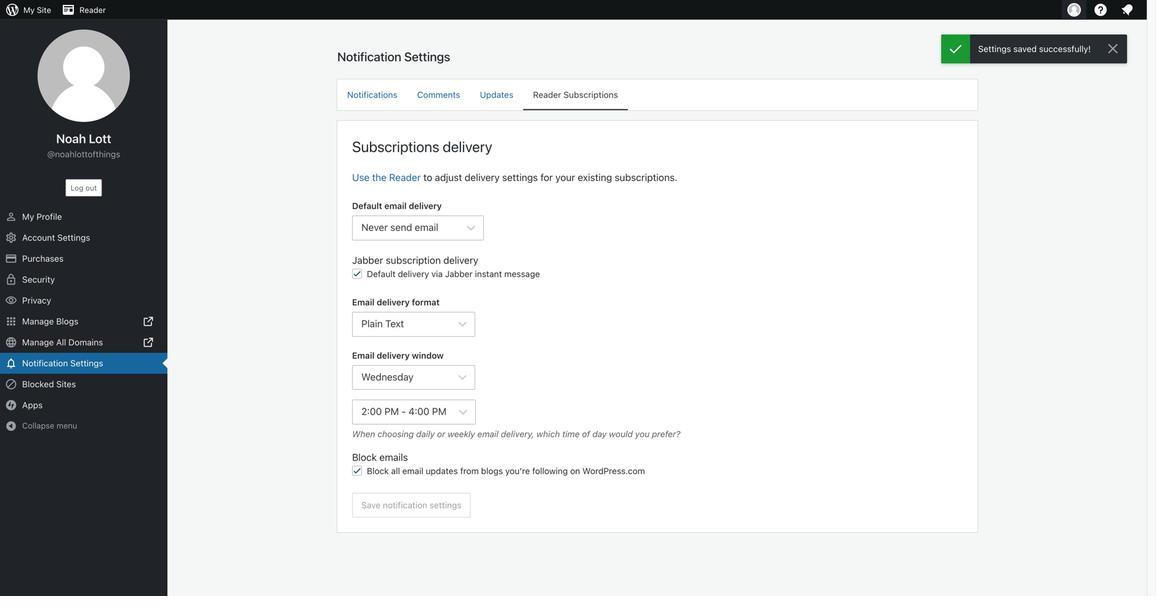 Task type: vqa. For each thing, say whether or not it's contained in the screenshot.
A cheerful WordPress blogging theme dedicated to all things homemade and delightful. IMAGE
no



Task type: describe. For each thing, give the bounding box(es) containing it.
group inside subscriptions delivery main content
[[352, 349, 963, 441]]

privacy
[[22, 295, 51, 306]]

notifications
[[347, 90, 398, 100]]

default delivery via jabber instant message
[[367, 269, 540, 279]]

purchases link
[[0, 248, 168, 269]]

successfully!
[[1040, 44, 1092, 54]]

or
[[437, 429, 446, 439]]

on
[[571, 466, 581, 476]]

settings inside save notification settings "button"
[[430, 500, 462, 510]]

from
[[461, 466, 479, 476]]

reader subscriptions
[[533, 90, 619, 100]]

block all email updates from blogs you're following on wordpress.com
[[367, 466, 645, 476]]

account settings
[[22, 233, 90, 243]]

collapse
[[22, 421, 54, 430]]

default email delivery
[[352, 201, 442, 211]]

via
[[432, 269, 443, 279]]

daily
[[416, 429, 435, 439]]

0 vertical spatial email
[[385, 201, 407, 211]]

email for email delivery window
[[352, 350, 375, 361]]

privacy link
[[0, 290, 168, 311]]

message
[[505, 269, 540, 279]]

reader for reader
[[80, 5, 106, 14]]

use the reader to adjust delivery settings for your existing subscriptions.
[[352, 172, 678, 183]]

to
[[424, 172, 433, 183]]

out
[[86, 184, 97, 192]]

save notification settings button
[[352, 493, 471, 518]]

block image
[[5, 378, 17, 391]]

noah lott image
[[38, 30, 130, 122]]

delivery left format on the left
[[377, 297, 410, 307]]

language image
[[5, 336, 17, 349]]

help image
[[1094, 2, 1109, 17]]

use the reader link
[[352, 172, 421, 183]]

noah lott @ noahlottofthings
[[47, 131, 120, 159]]

blogs
[[56, 316, 78, 327]]

reader link
[[56, 0, 111, 20]]

emails
[[380, 452, 408, 463]]

jabber subscription delivery group
[[352, 253, 963, 284]]

you
[[636, 429, 650, 439]]

settings for account settings
[[57, 233, 90, 243]]

subscriptions delivery
[[352, 138, 493, 155]]

delivery up default delivery via jabber instant message
[[444, 254, 479, 266]]

which
[[537, 429, 560, 439]]

noah
[[56, 131, 86, 146]]

subscription
[[386, 254, 441, 266]]

account settings link
[[0, 227, 168, 248]]

log
[[71, 184, 84, 192]]

domains
[[68, 337, 103, 347]]

subscriptions.
[[615, 172, 678, 183]]

all
[[391, 466, 400, 476]]

my profile image
[[1068, 3, 1082, 17]]

@
[[47, 149, 55, 159]]

security
[[22, 274, 55, 285]]

the
[[372, 172, 387, 183]]

when
[[352, 429, 375, 439]]

block emails group
[[352, 450, 963, 481]]

blogs
[[481, 466, 503, 476]]

manage all domains link
[[0, 332, 168, 353]]

jabber subscription delivery
[[352, 254, 479, 266]]

wordpress.com
[[583, 466, 645, 476]]

lock image
[[5, 274, 17, 286]]

notification settings
[[338, 49, 451, 64]]

for
[[541, 172, 553, 183]]

manage blogs
[[22, 316, 78, 327]]

format
[[412, 297, 440, 307]]

notification settings link
[[0, 353, 168, 374]]

menu containing notifications
[[338, 79, 978, 110]]

log out button
[[66, 179, 102, 197]]

manage for manage blogs
[[22, 316, 54, 327]]

0 vertical spatial jabber
[[352, 254, 383, 266]]

notifications link
[[338, 79, 408, 109]]

log out
[[71, 184, 97, 192]]

email inside 'group'
[[478, 429, 499, 439]]

manage blogs link
[[0, 311, 168, 332]]

my profile
[[22, 212, 62, 222]]

adjust
[[435, 172, 462, 183]]

save notification settings
[[362, 500, 462, 510]]

comments link
[[408, 79, 470, 109]]

all
[[56, 337, 66, 347]]



Task type: locate. For each thing, give the bounding box(es) containing it.
delivery up adjust
[[443, 138, 493, 155]]

None checkbox
[[352, 269, 362, 279], [352, 466, 362, 476], [352, 269, 362, 279], [352, 466, 362, 476]]

reader
[[80, 5, 106, 14], [533, 90, 562, 100], [389, 172, 421, 183]]

1 vertical spatial jabber
[[445, 269, 473, 279]]

blocked sites link
[[0, 374, 168, 395]]

account
[[22, 233, 55, 243]]

0 vertical spatial reader
[[80, 5, 106, 14]]

reader right updates
[[533, 90, 562, 100]]

my site link
[[0, 0, 56, 20]]

settings down domains
[[70, 358, 103, 368]]

you're
[[506, 466, 530, 476]]

my site
[[23, 5, 51, 14]]

apps image
[[5, 315, 17, 328]]

delivery right adjust
[[465, 172, 500, 183]]

settings inside notice status
[[979, 44, 1012, 54]]

settings for notification settings
[[70, 358, 103, 368]]

0 vertical spatial subscriptions
[[564, 90, 619, 100]]

default email delivery group
[[352, 200, 963, 241]]

existing
[[578, 172, 613, 183]]

notification settings
[[22, 358, 103, 368]]

0 vertical spatial settings
[[979, 44, 1012, 54]]

email right all
[[403, 466, 424, 476]]

day
[[593, 429, 607, 439]]

2 email from the top
[[352, 350, 375, 361]]

delivery left window
[[377, 350, 410, 361]]

default for default email delivery
[[352, 201, 382, 211]]

email right weekly on the left of page
[[478, 429, 499, 439]]

reader left to
[[389, 172, 421, 183]]

weekly
[[448, 429, 475, 439]]

saved
[[1014, 44, 1038, 54]]

jabber
[[352, 254, 383, 266], [445, 269, 473, 279]]

email down 'use the reader' link
[[385, 201, 407, 211]]

group
[[352, 349, 963, 441]]

collapse menu
[[22, 421, 77, 430]]

block down when
[[352, 452, 377, 463]]

my for my profile
[[22, 212, 34, 222]]

default for default delivery via jabber instant message
[[367, 269, 396, 279]]

1 email from the top
[[352, 297, 375, 307]]

settings left saved
[[979, 44, 1012, 54]]

updates link
[[470, 79, 524, 109]]

when choosing daily or weekly email delivery, which time of day would you prefer?
[[352, 429, 681, 439]]

default inside jabber subscription delivery 'group'
[[367, 269, 396, 279]]

my
[[23, 5, 35, 14], [22, 212, 34, 222]]

profile
[[37, 212, 62, 222]]

1 horizontal spatial reader
[[389, 172, 421, 183]]

1 vertical spatial reader
[[533, 90, 562, 100]]

collapse menu link
[[0, 416, 168, 436]]

manage all domains
[[22, 337, 103, 347]]

email delivery format
[[352, 297, 440, 307]]

of
[[582, 429, 590, 439]]

choosing
[[378, 429, 414, 439]]

0 vertical spatial block
[[352, 452, 377, 463]]

visibility image
[[5, 294, 17, 307]]

notification
[[22, 358, 68, 368]]

1 horizontal spatial subscriptions
[[564, 90, 619, 100]]

reader for reader subscriptions
[[533, 90, 562, 100]]

reader right site
[[80, 5, 106, 14]]

notifications image
[[5, 357, 17, 370]]

sites
[[56, 379, 76, 389]]

credit_card image
[[5, 253, 17, 265]]

delivery down to
[[409, 201, 442, 211]]

email inside group
[[352, 297, 375, 307]]

default inside group
[[352, 201, 382, 211]]

0 horizontal spatial subscriptions
[[352, 138, 440, 155]]

security link
[[0, 269, 168, 290]]

subscriptions delivery main content
[[338, 49, 978, 533]]

email delivery format group
[[352, 296, 963, 337]]

my left site
[[23, 5, 35, 14]]

default down use
[[352, 201, 382, 211]]

notice status
[[942, 34, 1128, 63]]

settings down updates
[[430, 500, 462, 510]]

2 horizontal spatial reader
[[533, 90, 562, 100]]

notification
[[383, 500, 428, 510]]

2 vertical spatial settings
[[70, 358, 103, 368]]

2 vertical spatial reader
[[389, 172, 421, 183]]

settings image
[[5, 232, 17, 244]]

dismiss image
[[1106, 41, 1121, 56]]

group containing email delivery window
[[352, 349, 963, 441]]

noahlottofthings
[[55, 149, 120, 159]]

1 vertical spatial settings
[[430, 500, 462, 510]]

1 vertical spatial subscriptions
[[352, 138, 440, 155]]

blocked
[[22, 379, 54, 389]]

reader inside "link"
[[80, 5, 106, 14]]

person image
[[5, 211, 17, 223]]

email delivery window
[[352, 350, 444, 361]]

comments
[[417, 90, 461, 100]]

2 manage from the top
[[22, 337, 54, 347]]

settings left for
[[503, 172, 538, 183]]

0 horizontal spatial reader
[[80, 5, 106, 14]]

settings down my profile 'link' at the left top of the page
[[57, 233, 90, 243]]

instant
[[475, 269, 502, 279]]

my inside 'link'
[[22, 212, 34, 222]]

my for my site
[[23, 5, 35, 14]]

email for email delivery format
[[352, 297, 375, 307]]

following
[[533, 466, 568, 476]]

1 vertical spatial manage
[[22, 337, 54, 347]]

2 vertical spatial email
[[403, 466, 424, 476]]

1 vertical spatial my
[[22, 212, 34, 222]]

site
[[37, 5, 51, 14]]

save
[[362, 500, 381, 510]]

my right "person" image
[[22, 212, 34, 222]]

delivery
[[443, 138, 493, 155], [465, 172, 500, 183], [409, 201, 442, 211], [444, 254, 479, 266], [398, 269, 429, 279], [377, 297, 410, 307], [377, 350, 410, 361]]

purchases
[[22, 253, 64, 264]]

0 horizontal spatial jabber
[[352, 254, 383, 266]]

apps link
[[0, 395, 168, 416]]

0 horizontal spatial settings
[[430, 500, 462, 510]]

block for block emails
[[352, 452, 377, 463]]

block down block emails at bottom left
[[367, 466, 389, 476]]

subscriptions inside menu
[[564, 90, 619, 100]]

my profile link
[[0, 206, 168, 227]]

block
[[352, 452, 377, 463], [367, 466, 389, 476]]

settings
[[503, 172, 538, 183], [430, 500, 462, 510]]

delivery,
[[501, 429, 535, 439]]

block emails
[[352, 452, 408, 463]]

blocked sites
[[22, 379, 76, 389]]

manage down 'privacy'
[[22, 316, 54, 327]]

0 vertical spatial settings
[[503, 172, 538, 183]]

manage your notifications image
[[1121, 2, 1135, 17]]

your
[[556, 172, 576, 183]]

menu
[[338, 79, 978, 110]]

1 manage from the top
[[22, 316, 54, 327]]

0 vertical spatial default
[[352, 201, 382, 211]]

0 vertical spatial manage
[[22, 316, 54, 327]]

lott
[[89, 131, 111, 146]]

settings
[[979, 44, 1012, 54], [57, 233, 90, 243], [70, 358, 103, 368]]

jabber right via
[[445, 269, 473, 279]]

use
[[352, 172, 370, 183]]

updates
[[426, 466, 458, 476]]

jabber left subscription
[[352, 254, 383, 266]]

1 vertical spatial email
[[478, 429, 499, 439]]

1 horizontal spatial settings
[[503, 172, 538, 183]]

email inside 'group'
[[352, 350, 375, 361]]

1 vertical spatial default
[[367, 269, 396, 279]]

default up email delivery format
[[367, 269, 396, 279]]

settings saved successfully!
[[979, 44, 1092, 54]]

subscriptions
[[564, 90, 619, 100], [352, 138, 440, 155]]

manage up "notification"
[[22, 337, 54, 347]]

time
[[563, 429, 580, 439]]

would
[[609, 429, 633, 439]]

reader subscriptions link
[[524, 79, 628, 109]]

delivery down subscription
[[398, 269, 429, 279]]

reader inside menu
[[533, 90, 562, 100]]

0 vertical spatial email
[[352, 297, 375, 307]]

apps
[[22, 400, 43, 410]]

manage for manage all domains
[[22, 337, 54, 347]]

prefer?
[[652, 429, 681, 439]]

block for block all email updates from blogs you're following on wordpress.com
[[367, 466, 389, 476]]

1 vertical spatial email
[[352, 350, 375, 361]]

0 vertical spatial my
[[23, 5, 35, 14]]

window
[[412, 350, 444, 361]]

updates
[[480, 90, 514, 100]]

menu
[[57, 421, 77, 430]]

1 vertical spatial settings
[[57, 233, 90, 243]]

1 vertical spatial block
[[367, 466, 389, 476]]

1 horizontal spatial jabber
[[445, 269, 473, 279]]



